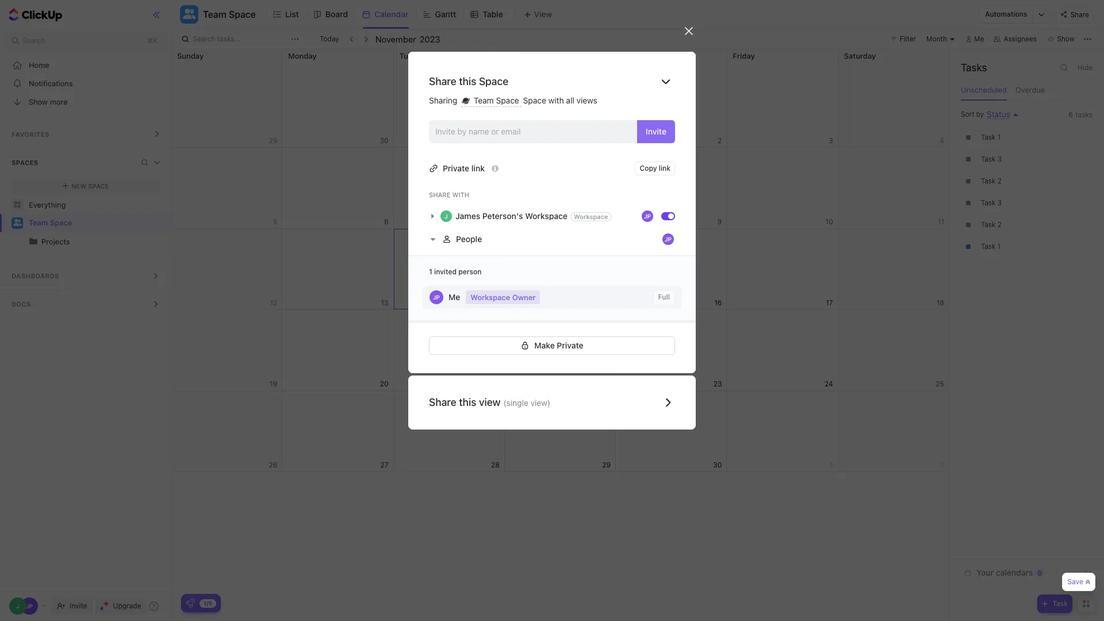 Task type: vqa. For each thing, say whether or not it's contained in the screenshot.
'tree' on the left of the page inside the Sidebar navigation
no



Task type: describe. For each thing, give the bounding box(es) containing it.
share with
[[429, 191, 469, 198]]

everything link
[[0, 196, 172, 214]]

space with all views
[[523, 95, 598, 105]]

hide button
[[1074, 61, 1096, 75]]

2 projects link from the left
[[41, 232, 161, 251]]

today
[[320, 35, 339, 43]]

14
[[492, 298, 500, 307]]

1 projects link from the left
[[1, 232, 161, 251]]

1 invited person
[[429, 267, 482, 276]]

copy
[[640, 164, 657, 172]]

invite inside sidebar navigation
[[70, 602, 87, 610]]

17
[[826, 298, 833, 307]]

1 task 3 from the top
[[981, 155, 1002, 163]]

home
[[29, 60, 49, 69]]

assignees
[[1004, 35, 1037, 43]]

this for space
[[459, 75, 477, 87]]

23
[[714, 379, 722, 388]]

upgrade link
[[95, 598, 146, 614]]

team space button
[[198, 2, 256, 27]]

all
[[566, 95, 575, 105]]

tasks...
[[217, 35, 241, 43]]

monday
[[288, 51, 317, 60]]

automations
[[986, 10, 1028, 18]]

share for share with
[[429, 191, 451, 198]]

onboarding checklist button image
[[186, 599, 195, 608]]

calendars
[[996, 568, 1033, 578]]

row containing 14
[[171, 229, 950, 310]]

board link
[[325, 0, 353, 29]]

this for view
[[459, 396, 477, 408]]

team space link
[[29, 214, 161, 232]]

team for team space button
[[203, 9, 227, 20]]

sharing
[[429, 95, 460, 105]]

today button
[[318, 33, 342, 45]]

upgrade
[[113, 602, 141, 610]]

search tasks...
[[193, 35, 241, 43]]

row containing 19
[[171, 310, 950, 391]]

dashboards
[[12, 272, 59, 280]]

owner
[[512, 292, 536, 301]]

link for private link
[[472, 163, 485, 173]]

search for search tasks...
[[193, 35, 215, 43]]

gantt link
[[435, 0, 461, 29]]

people
[[456, 234, 482, 244]]

6 tasks
[[1069, 110, 1093, 119]]

link for copy link
[[659, 164, 671, 172]]

private link
[[443, 163, 485, 173]]

18
[[937, 298, 944, 307]]

26
[[269, 460, 277, 469]]

sunday
[[177, 51, 204, 60]]

views
[[577, 95, 598, 105]]

list link
[[285, 0, 304, 29]]

hide
[[1078, 63, 1093, 72]]

table link
[[483, 0, 508, 29]]

workspace for workspace owner
[[471, 292, 510, 301]]

save
[[1068, 578, 1084, 586]]

2 horizontal spatial team space
[[472, 95, 521, 105]]

by
[[976, 110, 984, 118]]

new
[[71, 182, 86, 190]]

show
[[29, 97, 48, 106]]

show more
[[29, 97, 68, 106]]

assignees button
[[989, 32, 1042, 46]]

search for search
[[22, 36, 45, 45]]

(
[[504, 398, 507, 408]]

single
[[507, 398, 529, 408]]

2 task 3 from the top
[[981, 199, 1002, 207]]

24
[[825, 379, 833, 388]]

j
[[445, 213, 448, 219]]

)
[[548, 398, 551, 408]]

board
[[325, 9, 348, 19]]

2 row from the top
[[171, 148, 950, 229]]

your
[[977, 568, 994, 578]]

25
[[936, 379, 944, 388]]

2 for ‎task 2
[[998, 220, 1002, 229]]

‎task 1
[[981, 133, 1001, 142]]

home link
[[0, 56, 172, 74]]

your calendars 0
[[977, 568, 1042, 578]]

gantt
[[435, 9, 456, 19]]

invited
[[434, 267, 457, 276]]

me inside 'me' button
[[974, 35, 984, 43]]

0 horizontal spatial me
[[449, 292, 460, 302]]

‎task for ‎task 2
[[981, 220, 996, 229]]

team space for team space link
[[29, 218, 72, 227]]

1 for task 1
[[998, 242, 1001, 251]]

row containing 26
[[171, 391, 950, 472]]

with for space
[[549, 95, 564, 105]]

notifications link
[[0, 74, 172, 93]]

tasks
[[961, 62, 987, 74]]

favorites button
[[0, 120, 172, 148]]

view inside share this view ( single                 view )
[[531, 398, 548, 408]]

make
[[535, 340, 555, 350]]

unscheduled
[[961, 85, 1007, 94]]

29
[[602, 460, 611, 469]]

automations button
[[980, 6, 1033, 23]]

new space
[[71, 182, 109, 190]]



Task type: locate. For each thing, give the bounding box(es) containing it.
row
[[171, 49, 950, 148], [171, 148, 950, 229], [171, 229, 950, 310], [171, 310, 950, 391], [171, 391, 950, 472]]

user group image
[[13, 219, 22, 226]]

view left (
[[479, 396, 501, 408]]

me down 1 invited person in the left top of the page
[[449, 292, 460, 302]]

share for share this space
[[429, 75, 457, 87]]

1 horizontal spatial view
[[531, 398, 548, 408]]

2 horizontal spatial jp
[[665, 236, 672, 243]]

task 2
[[981, 177, 1002, 185]]

team space inside team space link
[[29, 218, 72, 227]]

private up share with
[[443, 163, 469, 173]]

task 3 up task 2
[[981, 155, 1002, 163]]

james peterson's workspace
[[456, 211, 568, 221]]

3 down task 2
[[998, 199, 1002, 207]]

0 vertical spatial team space
[[203, 9, 256, 20]]

everything
[[29, 200, 66, 209]]

team inside button
[[203, 9, 227, 20]]

0 horizontal spatial team
[[29, 218, 48, 227]]

space
[[229, 9, 256, 20], [479, 75, 509, 87], [496, 95, 519, 105], [523, 95, 546, 105], [88, 182, 109, 190], [50, 218, 72, 227]]

1 left invited
[[429, 267, 432, 276]]

team inside sidebar navigation
[[29, 218, 48, 227]]

‎task down by at the top of page
[[981, 133, 996, 142]]

private right make at the bottom
[[557, 340, 584, 350]]

0 horizontal spatial invite
[[70, 602, 87, 610]]

19
[[270, 379, 277, 388]]

team for team space link
[[29, 218, 48, 227]]

more
[[50, 97, 68, 106]]

1 this from the top
[[459, 75, 477, 87]]

1 horizontal spatial team
[[203, 9, 227, 20]]

team down share this space
[[474, 95, 494, 105]]

with left all
[[549, 95, 564, 105]]

1 vertical spatial with
[[452, 191, 469, 198]]

0 vertical spatial ‎task
[[981, 133, 996, 142]]

grid containing sunday
[[171, 49, 950, 621]]

team space down everything at the top of the page
[[29, 218, 72, 227]]

2 this from the top
[[459, 396, 477, 408]]

0 horizontal spatial private
[[443, 163, 469, 173]]

search up sunday
[[193, 35, 215, 43]]

private
[[443, 163, 469, 173], [557, 340, 584, 350]]

friday
[[733, 51, 755, 60]]

0
[[1038, 569, 1042, 577]]

1 3 from the top
[[998, 155, 1002, 163]]

share inside button
[[1071, 10, 1089, 19]]

search up home
[[22, 36, 45, 45]]

2 vertical spatial jp
[[433, 294, 440, 301]]

0 horizontal spatial view
[[479, 396, 501, 408]]

2 up task 1
[[998, 220, 1002, 229]]

1
[[998, 133, 1001, 142], [998, 242, 1001, 251], [429, 267, 432, 276]]

1 down ‎task 2
[[998, 242, 1001, 251]]

team space for team space button
[[203, 9, 256, 20]]

2 horizontal spatial team
[[474, 95, 494, 105]]

1 horizontal spatial team space
[[203, 9, 256, 20]]

share for share
[[1071, 10, 1089, 19]]

with for share
[[452, 191, 469, 198]]

this
[[459, 75, 477, 87], [459, 396, 477, 408]]

1 vertical spatial team
[[474, 95, 494, 105]]

task 3 down task 2
[[981, 199, 1002, 207]]

make private
[[535, 340, 584, 350]]

5 row from the top
[[171, 391, 950, 472]]

1 vertical spatial private
[[557, 340, 584, 350]]

0 vertical spatial me
[[974, 35, 984, 43]]

copy link
[[640, 164, 671, 172]]

overdue
[[1016, 85, 1045, 94]]

2 horizontal spatial workspace
[[574, 213, 608, 220]]

saturday
[[844, 51, 876, 60]]

me up tasks at top right
[[974, 35, 984, 43]]

1 horizontal spatial invite
[[646, 126, 667, 136]]

tasks
[[1076, 110, 1093, 119]]

0 vertical spatial task 3
[[981, 155, 1002, 163]]

1 horizontal spatial jp
[[644, 213, 651, 219]]

1 vertical spatial team space
[[472, 95, 521, 105]]

workspace for workspace
[[574, 213, 608, 220]]

task
[[981, 155, 996, 163], [981, 177, 996, 185], [981, 199, 996, 207], [981, 242, 996, 251], [1053, 599, 1068, 608]]

task 1
[[981, 242, 1001, 251]]

2 2 from the top
[[998, 220, 1002, 229]]

4 row from the top
[[171, 310, 950, 391]]

search inside sidebar navigation
[[22, 36, 45, 45]]

0 vertical spatial 1
[[998, 133, 1001, 142]]

view right "single" at the left bottom of page
[[531, 398, 548, 408]]

with up james
[[452, 191, 469, 198]]

calendar link
[[374, 0, 413, 29]]

2 vertical spatial team space
[[29, 218, 72, 227]]

this up sharing
[[459, 75, 477, 87]]

team
[[203, 9, 227, 20], [474, 95, 494, 105], [29, 218, 48, 227]]

share this space
[[429, 75, 509, 87]]

invite
[[646, 126, 667, 136], [70, 602, 87, 610]]

2 up ‎task 2
[[998, 177, 1002, 185]]

1 horizontal spatial link
[[659, 164, 671, 172]]

share button
[[1056, 5, 1094, 24]]

28
[[491, 460, 500, 469]]

invite left upgrade link
[[70, 602, 87, 610]]

2 3 from the top
[[998, 199, 1002, 207]]

1 for ‎task 1
[[998, 133, 1001, 142]]

space inside button
[[229, 9, 256, 20]]

1 horizontal spatial private
[[557, 340, 584, 350]]

16
[[715, 298, 722, 307]]

me
[[974, 35, 984, 43], [449, 292, 460, 302]]

1 up task 2
[[998, 133, 1001, 142]]

1 horizontal spatial with
[[549, 95, 564, 105]]

team up "search tasks..."
[[203, 9, 227, 20]]

1 2 from the top
[[998, 177, 1002, 185]]

share for share this view ( single                 view )
[[429, 396, 457, 408]]

3 row from the top
[[171, 229, 950, 310]]

workspace owner
[[471, 292, 536, 301]]

link
[[472, 163, 485, 173], [659, 164, 671, 172]]

team down everything at the top of the page
[[29, 218, 48, 227]]

1 vertical spatial jp
[[665, 236, 672, 243]]

0 vertical spatial 2
[[998, 177, 1002, 185]]

27
[[380, 460, 389, 469]]

2 ‎task from the top
[[981, 220, 996, 229]]

view
[[479, 396, 501, 408], [531, 398, 548, 408]]

0 horizontal spatial team space
[[29, 218, 72, 227]]

team space
[[203, 9, 256, 20], [472, 95, 521, 105], [29, 218, 72, 227]]

‎task up task 1
[[981, 220, 996, 229]]

team space down share this space
[[472, 95, 521, 105]]

1 row from the top
[[171, 49, 950, 148]]

invite up copy link
[[646, 126, 667, 136]]

30
[[713, 460, 722, 469]]

sort by
[[961, 110, 984, 118]]

link up james
[[472, 163, 485, 173]]

jp
[[644, 213, 651, 219], [665, 236, 672, 243], [433, 294, 440, 301]]

3 up task 2
[[998, 155, 1002, 163]]

projects
[[41, 237, 70, 246]]

team space up "tasks..." on the top of the page
[[203, 9, 256, 20]]

table
[[483, 9, 503, 19]]

1 vertical spatial task 3
[[981, 199, 1002, 207]]

0 horizontal spatial with
[[452, 191, 469, 198]]

‎task for ‎task 1
[[981, 133, 996, 142]]

1 vertical spatial me
[[449, 292, 460, 302]]

0 vertical spatial with
[[549, 95, 564, 105]]

link right copy
[[659, 164, 671, 172]]

2 vertical spatial team
[[29, 218, 48, 227]]

1 vertical spatial 2
[[998, 220, 1002, 229]]

0 vertical spatial team
[[203, 9, 227, 20]]

2 for task 2
[[998, 177, 1002, 185]]

notifications
[[29, 79, 73, 88]]

‎task 2
[[981, 220, 1002, 229]]

onboarding checklist button element
[[186, 599, 195, 608]]

0 horizontal spatial search
[[22, 36, 45, 45]]

this left (
[[459, 396, 477, 408]]

2 vertical spatial 1
[[429, 267, 432, 276]]

‎task
[[981, 133, 996, 142], [981, 220, 996, 229]]

1 horizontal spatial search
[[193, 35, 215, 43]]

0 vertical spatial 3
[[998, 155, 1002, 163]]

0 vertical spatial jp
[[644, 213, 651, 219]]

sort
[[961, 110, 975, 118]]

1 horizontal spatial workspace
[[525, 211, 568, 221]]

1/5
[[204, 600, 212, 607]]

favorites
[[12, 131, 49, 138]]

peterson's
[[482, 211, 523, 221]]

0 horizontal spatial jp
[[433, 294, 440, 301]]

docs
[[12, 300, 31, 308]]

grid
[[171, 49, 950, 621]]

james
[[456, 211, 480, 221]]

list
[[285, 9, 299, 19]]

1 ‎task from the top
[[981, 133, 996, 142]]

0 horizontal spatial link
[[472, 163, 485, 173]]

person
[[459, 267, 482, 276]]

workspace
[[525, 211, 568, 221], [574, 213, 608, 220], [471, 292, 510, 301]]

1 vertical spatial ‎task
[[981, 220, 996, 229]]

calendar
[[374, 9, 409, 19]]

team space inside team space button
[[203, 9, 256, 20]]

1 vertical spatial this
[[459, 396, 477, 408]]

1 vertical spatial invite
[[70, 602, 87, 610]]

Invite by name or email text field
[[435, 123, 633, 140]]

Search tasks... text field
[[193, 31, 288, 47]]

with
[[549, 95, 564, 105], [452, 191, 469, 198]]

0 vertical spatial invite
[[646, 126, 667, 136]]

wednesday
[[511, 51, 552, 60]]

20
[[380, 379, 389, 388]]

0 vertical spatial this
[[459, 75, 477, 87]]

1 horizontal spatial me
[[974, 35, 984, 43]]

0 vertical spatial private
[[443, 163, 469, 173]]

projects link
[[1, 232, 161, 251], [41, 232, 161, 251]]

0 horizontal spatial workspace
[[471, 292, 510, 301]]

sidebar navigation
[[0, 0, 172, 621]]

tuesday
[[400, 51, 429, 60]]

task 3
[[981, 155, 1002, 163], [981, 199, 1002, 207]]

1 vertical spatial 3
[[998, 199, 1002, 207]]

1 vertical spatial 1
[[998, 242, 1001, 251]]

3
[[998, 155, 1002, 163], [998, 199, 1002, 207]]

thursday
[[622, 51, 655, 60]]

me button
[[962, 32, 989, 46]]

⌘k
[[147, 36, 158, 45]]



